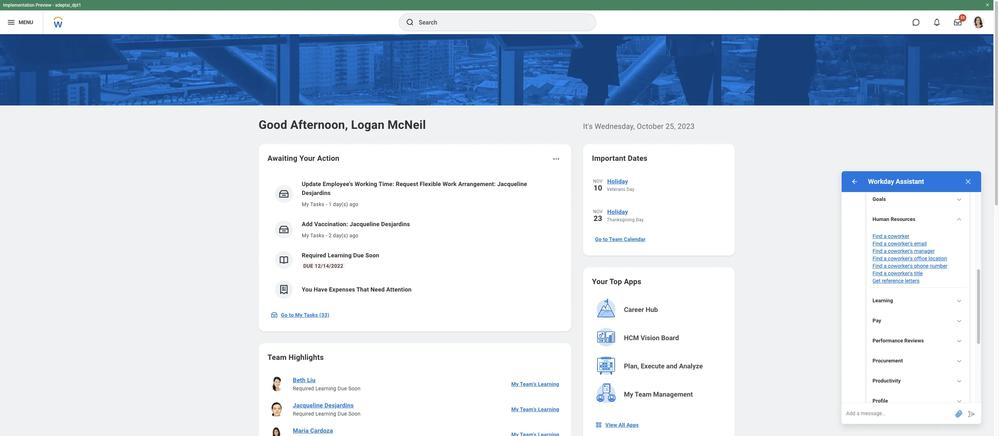 Task type: vqa. For each thing, say whether or not it's contained in the screenshot.
coworker's
yes



Task type: describe. For each thing, give the bounding box(es) containing it.
find a coworker find a coworker's email find a coworker's manager find a coworker's office location find a coworker's phone number find a coworker's title get reference letters
[[873, 234, 948, 284]]

book open image
[[278, 255, 290, 266]]

inbox large image
[[954, 19, 962, 26]]

x image
[[965, 178, 972, 186]]

performance reviews button
[[870, 335, 967, 349]]

human resources
[[873, 217, 916, 223]]

preview
[[36, 3, 51, 8]]

human resources button
[[870, 213, 967, 227]]

- for 2
[[326, 233, 327, 239]]

important
[[592, 154, 626, 163]]

33
[[961, 16, 965, 20]]

wednesday,
[[595, 122, 635, 131]]

2 a from the top
[[884, 241, 887, 247]]

5 find from the top
[[873, 264, 883, 269]]

inbox image
[[278, 224, 290, 236]]

find a coworker's manager link
[[873, 249, 935, 255]]

liu
[[307, 377, 316, 384]]

request
[[396, 181, 418, 188]]

hcm vision board button
[[593, 325, 727, 352]]

chevron up image for procurement
[[957, 359, 962, 364]]

inbox image inside go to my tasks (33) button
[[271, 312, 278, 319]]

important dates element
[[592, 173, 726, 231]]

hcm
[[624, 335, 639, 342]]

awaiting your action list
[[268, 174, 562, 305]]

jacqueline inside jacqueline desjardins required learning due soon
[[293, 403, 323, 410]]

related actions image
[[553, 156, 560, 163]]

Search Workday  search field
[[419, 14, 580, 31]]

assistant
[[896, 178, 924, 186]]

chevron up image for productivity
[[957, 379, 962, 384]]

add vaccination: jacqueline desjardins
[[302, 221, 410, 228]]

team's for desjardins
[[520, 407, 537, 413]]

team inside button
[[635, 391, 652, 399]]

employee's
[[323, 181, 353, 188]]

to for my
[[289, 313, 294, 319]]

analyze
[[679, 363, 703, 371]]

ago for my tasks - 2 day(s) ago
[[350, 233, 359, 239]]

flexible
[[420, 181, 441, 188]]

chevron up image for pay
[[957, 319, 962, 324]]

find a coworker's email link
[[873, 241, 927, 247]]

soon for desjardins
[[348, 412, 361, 418]]

my team management button
[[593, 382, 727, 409]]

33 button
[[950, 14, 967, 31]]

career
[[624, 306, 644, 314]]

resources
[[891, 217, 916, 223]]

good
[[259, 118, 287, 132]]

performance
[[873, 338, 903, 344]]

coworker
[[888, 234, 910, 240]]

my team's learning for liu
[[511, 382, 559, 388]]

my team's learning button for desjardins
[[508, 403, 562, 418]]

cardoza
[[310, 428, 333, 435]]

phone
[[914, 264, 929, 269]]

jacqueline desjardins button
[[290, 402, 357, 411]]

3 a from the top
[[884, 249, 887, 255]]

need
[[371, 287, 385, 294]]

notifications large image
[[933, 19, 941, 26]]

apps for view all apps
[[627, 423, 639, 429]]

- for 1
[[326, 202, 327, 208]]

hub
[[646, 306, 658, 314]]

update
[[302, 181, 321, 188]]

nov for 23
[[593, 210, 603, 215]]

upload clip image
[[955, 410, 964, 419]]

to for team
[[603, 237, 608, 243]]

implementation
[[3, 3, 34, 8]]

view all apps button
[[592, 418, 643, 433]]

5 a from the top
[[884, 264, 887, 269]]

pay
[[873, 318, 882, 324]]

hcm vision board
[[624, 335, 679, 342]]

1 coworker's from the top
[[888, 241, 913, 247]]

2023
[[678, 122, 695, 131]]

calendar
[[624, 237, 646, 243]]

10
[[594, 184, 602, 193]]

go to team calendar
[[595, 237, 646, 243]]

productivity button
[[870, 375, 967, 389]]

chevron up image for profile
[[957, 399, 962, 405]]

holiday thanksgiving day
[[607, 209, 644, 223]]

pay button
[[870, 315, 967, 329]]

performance reviews
[[873, 338, 924, 344]]

work
[[443, 181, 457, 188]]

nov 10
[[593, 179, 603, 193]]

execute
[[641, 363, 665, 371]]

- for adeptai_dpt1
[[53, 3, 54, 8]]

tasks inside button
[[304, 313, 318, 319]]

day for 10
[[627, 187, 635, 192]]

tasks for 1
[[310, 202, 324, 208]]

5 coworker's from the top
[[888, 271, 913, 277]]

important dates
[[592, 154, 648, 163]]

learning inside dropdown button
[[873, 298, 893, 304]]

4 coworker's from the top
[[888, 264, 913, 269]]

nov for 10
[[593, 179, 603, 184]]

due down the add vaccination: jacqueline desjardins
[[353, 252, 364, 259]]

menu banner
[[0, 0, 994, 34]]

search image
[[406, 18, 414, 27]]

good afternoon, logan mcneil
[[259, 118, 426, 132]]

number
[[930, 264, 948, 269]]

procurement
[[873, 358, 903, 364]]

desjardins inside jacqueline desjardins required learning due soon
[[325, 403, 354, 410]]

learning inside beth liu required learning due soon
[[315, 386, 336, 392]]

that
[[357, 287, 369, 294]]

plan, execute and analyze button
[[593, 354, 727, 380]]

0 horizontal spatial your
[[299, 154, 315, 163]]

(33)
[[319, 313, 329, 319]]

holiday for 23
[[607, 209, 628, 216]]

view
[[606, 423, 617, 429]]

workday assistant region
[[842, 81, 981, 437]]

beth liu required learning due soon
[[293, 377, 361, 392]]

plan, execute and analyze
[[624, 363, 703, 371]]

go for go to team calendar
[[595, 237, 602, 243]]

beth liu button
[[290, 377, 319, 386]]

required learning due soon
[[302, 252, 379, 259]]

maria cardoza button
[[290, 427, 336, 436]]

1
[[329, 202, 332, 208]]

12/14/2022
[[315, 264, 343, 269]]

title
[[914, 271, 923, 277]]

chevron up image for goals
[[957, 197, 962, 202]]

board
[[661, 335, 679, 342]]

management
[[653, 391, 693, 399]]

apps for your top apps
[[624, 278, 642, 287]]

inbox image inside awaiting your action "list"
[[278, 189, 290, 200]]

career hub button
[[593, 297, 727, 324]]



Task type: locate. For each thing, give the bounding box(es) containing it.
reviews
[[905, 338, 924, 344]]

Add a message... text field
[[842, 404, 953, 425]]

email
[[914, 241, 927, 247]]

3 chevron up image from the top
[[957, 319, 962, 324]]

1 vertical spatial your
[[592, 278, 608, 287]]

team down execute
[[635, 391, 652, 399]]

0 vertical spatial apps
[[624, 278, 642, 287]]

mcneil
[[388, 118, 426, 132]]

1 vertical spatial day
[[636, 218, 644, 223]]

go to my tasks (33)
[[281, 313, 329, 319]]

2 vertical spatial chevron up image
[[957, 379, 962, 384]]

holiday for 10
[[607, 178, 628, 185]]

nbox image
[[595, 422, 603, 430]]

1 horizontal spatial your
[[592, 278, 608, 287]]

soon
[[365, 252, 379, 259], [348, 386, 361, 392], [348, 412, 361, 418]]

inbox image
[[278, 189, 290, 200], [271, 312, 278, 319]]

inbox image up inbox icon
[[278, 189, 290, 200]]

implementation preview -   adeptai_dpt1
[[3, 3, 81, 8]]

required up due 12/14/2022
[[302, 252, 326, 259]]

3 find from the top
[[873, 249, 883, 255]]

required
[[302, 252, 326, 259], [293, 386, 314, 392], [293, 412, 314, 418]]

jacqueline right arrangement: at left top
[[497, 181, 527, 188]]

team
[[609, 237, 623, 243], [268, 354, 287, 363], [635, 391, 652, 399]]

veterans
[[607, 187, 626, 192]]

1 holiday button from the top
[[607, 177, 726, 187]]

tasks for 2
[[310, 233, 324, 239]]

0 horizontal spatial inbox image
[[271, 312, 278, 319]]

have
[[314, 287, 328, 294]]

1 nov from the top
[[593, 179, 603, 184]]

day right thanksgiving
[[636, 218, 644, 223]]

soon up need
[[365, 252, 379, 259]]

tasks left 2
[[310, 233, 324, 239]]

day inside holiday thanksgiving day
[[636, 218, 644, 223]]

to down dashboard expenses "image"
[[289, 313, 294, 319]]

day(s) for 1
[[333, 202, 348, 208]]

0 horizontal spatial jacqueline
[[293, 403, 323, 410]]

your left the top
[[592, 278, 608, 287]]

0 vertical spatial desjardins
[[302, 190, 331, 197]]

goals
[[873, 197, 886, 202]]

good afternoon, logan mcneil main content
[[0, 34, 994, 437]]

1 horizontal spatial to
[[603, 237, 608, 243]]

required down beth liu button
[[293, 386, 314, 392]]

my team's learning button for liu
[[508, 377, 562, 392]]

reference
[[882, 278, 904, 284]]

plan,
[[624, 363, 639, 371]]

it's
[[583, 122, 593, 131]]

1 vertical spatial inbox image
[[271, 312, 278, 319]]

chevron up image inside procurement dropdown button
[[957, 359, 962, 364]]

1 my team's learning from the top
[[511, 382, 559, 388]]

0 horizontal spatial to
[[289, 313, 294, 319]]

1 horizontal spatial team
[[609, 237, 623, 243]]

- left 2
[[326, 233, 327, 239]]

holiday button for 10
[[607, 177, 726, 187]]

my team management
[[624, 391, 693, 399]]

send image
[[967, 411, 976, 419]]

0 vertical spatial team
[[609, 237, 623, 243]]

career hub
[[624, 306, 658, 314]]

required for beth liu
[[293, 386, 314, 392]]

2 vertical spatial tasks
[[304, 313, 318, 319]]

to
[[603, 237, 608, 243], [289, 313, 294, 319]]

25,
[[666, 122, 676, 131]]

awaiting your action
[[268, 154, 340, 163]]

jacqueline down beth liu button
[[293, 403, 323, 410]]

2 coworker's from the top
[[888, 249, 913, 255]]

find a coworker's title link
[[873, 271, 923, 277]]

0 vertical spatial tasks
[[310, 202, 324, 208]]

holiday
[[607, 178, 628, 185], [607, 209, 628, 216]]

2 nov from the top
[[593, 210, 603, 215]]

required inside awaiting your action "list"
[[302, 252, 326, 259]]

day(s) right 1
[[333, 202, 348, 208]]

soon down jacqueline desjardins button
[[348, 412, 361, 418]]

soon inside jacqueline desjardins required learning due soon
[[348, 412, 361, 418]]

application
[[842, 404, 981, 425]]

chevron up image inside performance reviews dropdown button
[[957, 339, 962, 344]]

1 vertical spatial my team's learning button
[[508, 403, 562, 418]]

2 holiday button from the top
[[607, 208, 726, 217]]

1 vertical spatial -
[[326, 202, 327, 208]]

day right veterans
[[627, 187, 635, 192]]

0 horizontal spatial day
[[627, 187, 635, 192]]

menu button
[[0, 10, 43, 34]]

required inside jacqueline desjardins required learning due soon
[[293, 412, 314, 418]]

arrangement:
[[458, 181, 496, 188]]

nov
[[593, 179, 603, 184], [593, 210, 603, 215]]

vision
[[641, 335, 660, 342]]

my tasks - 1 day(s) ago
[[302, 202, 359, 208]]

team left highlights
[[268, 354, 287, 363]]

3 coworker's from the top
[[888, 256, 913, 262]]

0 vertical spatial day(s)
[[333, 202, 348, 208]]

procurement button
[[870, 355, 967, 369]]

6 find from the top
[[873, 271, 883, 277]]

to inside button
[[603, 237, 608, 243]]

awaiting
[[268, 154, 298, 163]]

tasks left (33)
[[304, 313, 318, 319]]

day(s) right 2
[[333, 233, 348, 239]]

1 a from the top
[[884, 234, 887, 240]]

0 vertical spatial soon
[[365, 252, 379, 259]]

2 chevron up image from the top
[[957, 359, 962, 364]]

manager
[[914, 249, 935, 255]]

it's wednesday, october 25, 2023
[[583, 122, 695, 131]]

you
[[302, 287, 312, 294]]

team highlights
[[268, 354, 324, 363]]

0 vertical spatial -
[[53, 3, 54, 8]]

- left 1
[[326, 202, 327, 208]]

0 vertical spatial to
[[603, 237, 608, 243]]

chevron up image inside goals dropdown button
[[957, 197, 962, 202]]

learning inside jacqueline desjardins required learning due soon
[[315, 412, 336, 418]]

2 vertical spatial required
[[293, 412, 314, 418]]

apps
[[624, 278, 642, 287], [627, 423, 639, 429]]

afternoon,
[[290, 118, 348, 132]]

team highlights list
[[268, 372, 562, 437]]

chevron up image
[[957, 217, 962, 223], [957, 299, 962, 304], [957, 319, 962, 324], [957, 339, 962, 344], [957, 399, 962, 405]]

2 ago from the top
[[350, 233, 359, 239]]

nov down 10 at the top right of the page
[[593, 210, 603, 215]]

holiday inside holiday thanksgiving day
[[607, 209, 628, 216]]

coworker's down find a coworker's manager link
[[888, 256, 913, 262]]

1 vertical spatial day(s)
[[333, 233, 348, 239]]

1 horizontal spatial jacqueline
[[350, 221, 380, 228]]

your left action
[[299, 154, 315, 163]]

soon for liu
[[348, 386, 361, 392]]

apps inside button
[[627, 423, 639, 429]]

1 team's from the top
[[520, 382, 537, 388]]

0 vertical spatial required
[[302, 252, 326, 259]]

chevron up image inside learning dropdown button
[[957, 299, 962, 304]]

- right preview
[[53, 3, 54, 8]]

beth
[[293, 377, 306, 384]]

human
[[873, 217, 890, 223]]

apps right the top
[[624, 278, 642, 287]]

due inside beth liu required learning due soon
[[338, 386, 347, 392]]

close environment banner image
[[986, 3, 990, 7]]

1 vertical spatial required
[[293, 386, 314, 392]]

3 chevron up image from the top
[[957, 379, 962, 384]]

due down jacqueline desjardins button
[[338, 412, 347, 418]]

coworker's up get reference letters "link"
[[888, 271, 913, 277]]

update employee's working time: request flexible work arrangement: jacqueline desjardins
[[302, 181, 527, 197]]

apps right all
[[627, 423, 639, 429]]

team inside button
[[609, 237, 623, 243]]

jacqueline desjardins required learning due soon
[[293, 403, 361, 418]]

justify image
[[7, 18, 16, 27]]

1 find from the top
[[873, 234, 883, 240]]

coworker's down "find a coworker's email" link
[[888, 249, 913, 255]]

1 horizontal spatial go
[[595, 237, 602, 243]]

1 vertical spatial to
[[289, 313, 294, 319]]

all
[[619, 423, 625, 429]]

go for go to my tasks (33)
[[281, 313, 288, 319]]

profile logan mcneil image
[[973, 16, 985, 30]]

learning inside awaiting your action "list"
[[328, 252, 352, 259]]

5 chevron up image from the top
[[957, 399, 962, 405]]

location
[[929, 256, 947, 262]]

1 horizontal spatial day
[[636, 218, 644, 223]]

0 vertical spatial day
[[627, 187, 635, 192]]

chevron up image inside pay dropdown button
[[957, 319, 962, 324]]

0 vertical spatial jacqueline
[[497, 181, 527, 188]]

ago up the add vaccination: jacqueline desjardins
[[350, 202, 359, 208]]

find a coworker's phone number link
[[873, 264, 948, 269]]

1 vertical spatial ago
[[350, 233, 359, 239]]

0 vertical spatial your
[[299, 154, 315, 163]]

team's for liu
[[520, 382, 537, 388]]

2 vertical spatial desjardins
[[325, 403, 354, 410]]

0 vertical spatial holiday button
[[607, 177, 726, 187]]

go
[[595, 237, 602, 243], [281, 313, 288, 319]]

desjardins inside update employee's working time: request flexible work arrangement: jacqueline desjardins
[[302, 190, 331, 197]]

team left calendar
[[609, 237, 623, 243]]

get reference letters link
[[873, 278, 920, 284]]

go to my tasks (33) button
[[268, 308, 334, 323]]

time:
[[379, 181, 394, 188]]

october
[[637, 122, 664, 131]]

menu
[[19, 19, 33, 25]]

-
[[53, 3, 54, 8], [326, 202, 327, 208], [326, 233, 327, 239]]

chevron up image for learning
[[957, 299, 962, 304]]

1 vertical spatial nov
[[593, 210, 603, 215]]

2 horizontal spatial team
[[635, 391, 652, 399]]

2 my team's learning from the top
[[511, 407, 559, 413]]

day for 23
[[636, 218, 644, 223]]

required up maria
[[293, 412, 314, 418]]

required for jacqueline desjardins
[[293, 412, 314, 418]]

chevron up image for performance reviews
[[957, 339, 962, 344]]

workday assistant
[[868, 178, 924, 186]]

chevron up image
[[957, 197, 962, 202], [957, 359, 962, 364], [957, 379, 962, 384]]

go inside button
[[281, 313, 288, 319]]

1 vertical spatial holiday
[[607, 209, 628, 216]]

2 holiday from the top
[[607, 209, 628, 216]]

4 a from the top
[[884, 256, 887, 262]]

coworker's
[[888, 241, 913, 247], [888, 249, 913, 255], [888, 256, 913, 262], [888, 264, 913, 269], [888, 271, 913, 277]]

1 ago from the top
[[350, 202, 359, 208]]

jacqueline inside update employee's working time: request flexible work arrangement: jacqueline desjardins
[[497, 181, 527, 188]]

chevron up image inside profile "dropdown button"
[[957, 399, 962, 405]]

to inside button
[[289, 313, 294, 319]]

holiday up veterans
[[607, 178, 628, 185]]

a
[[884, 234, 887, 240], [884, 241, 887, 247], [884, 249, 887, 255], [884, 256, 887, 262], [884, 264, 887, 269], [884, 271, 887, 277]]

attention
[[386, 287, 412, 294]]

0 vertical spatial nov
[[593, 179, 603, 184]]

goals button
[[870, 193, 967, 207]]

productivity
[[873, 379, 901, 384]]

go to team calendar button
[[592, 232, 649, 247]]

find
[[873, 234, 883, 240], [873, 241, 883, 247], [873, 249, 883, 255], [873, 256, 883, 262], [873, 264, 883, 269], [873, 271, 883, 277]]

0 vertical spatial inbox image
[[278, 189, 290, 200]]

2
[[329, 233, 332, 239]]

0 vertical spatial ago
[[350, 202, 359, 208]]

1 vertical spatial apps
[[627, 423, 639, 429]]

1 horizontal spatial inbox image
[[278, 189, 290, 200]]

holiday up thanksgiving
[[607, 209, 628, 216]]

ago for my tasks - 1 day(s) ago
[[350, 202, 359, 208]]

coworker's up find a coworker's title link
[[888, 264, 913, 269]]

go down 23 at the right of the page
[[595, 237, 602, 243]]

2 horizontal spatial jacqueline
[[497, 181, 527, 188]]

6 a from the top
[[884, 271, 887, 277]]

my tasks - 2 day(s) ago
[[302, 233, 359, 239]]

1 vertical spatial soon
[[348, 386, 361, 392]]

vaccination:
[[314, 221, 348, 228]]

2 chevron up image from the top
[[957, 299, 962, 304]]

0 horizontal spatial go
[[281, 313, 288, 319]]

action
[[317, 154, 340, 163]]

my team's learning for desjardins
[[511, 407, 559, 413]]

4 find from the top
[[873, 256, 883, 262]]

arrow left image
[[851, 178, 859, 186]]

0 vertical spatial holiday
[[607, 178, 628, 185]]

1 vertical spatial go
[[281, 313, 288, 319]]

day inside holiday veterans day
[[627, 187, 635, 192]]

due inside jacqueline desjardins required learning due soon
[[338, 412, 347, 418]]

day(s) for 2
[[333, 233, 348, 239]]

to down thanksgiving
[[603, 237, 608, 243]]

1 vertical spatial team's
[[520, 407, 537, 413]]

soon inside awaiting your action "list"
[[365, 252, 379, 259]]

2 vertical spatial team
[[635, 391, 652, 399]]

logan
[[351, 118, 385, 132]]

0 horizontal spatial team
[[268, 354, 287, 363]]

holiday inside holiday veterans day
[[607, 178, 628, 185]]

due up jacqueline desjardins button
[[338, 386, 347, 392]]

- inside menu banner
[[53, 3, 54, 8]]

expenses
[[329, 287, 355, 294]]

2 vertical spatial -
[[326, 233, 327, 239]]

2 find from the top
[[873, 241, 883, 247]]

0 vertical spatial my team's learning
[[511, 382, 559, 388]]

1 holiday from the top
[[607, 178, 628, 185]]

and
[[666, 363, 678, 371]]

go down dashboard expenses "image"
[[281, 313, 288, 319]]

1 vertical spatial team
[[268, 354, 287, 363]]

go inside button
[[595, 237, 602, 243]]

your
[[299, 154, 315, 163], [592, 278, 608, 287]]

1 vertical spatial holiday button
[[607, 208, 726, 217]]

1 day(s) from the top
[[333, 202, 348, 208]]

ago down the add vaccination: jacqueline desjardins
[[350, 233, 359, 239]]

1 vertical spatial desjardins
[[381, 221, 410, 228]]

2 team's from the top
[[520, 407, 537, 413]]

1 vertical spatial my team's learning
[[511, 407, 559, 413]]

tasks left 1
[[310, 202, 324, 208]]

jacqueline right vaccination:
[[350, 221, 380, 228]]

holiday button for 23
[[607, 208, 726, 217]]

due left 12/14/2022
[[303, 264, 313, 269]]

profile
[[873, 399, 888, 405]]

1 vertical spatial chevron up image
[[957, 359, 962, 364]]

soon up jacqueline desjardins required learning due soon
[[348, 386, 361, 392]]

my team's learning
[[511, 382, 559, 388], [511, 407, 559, 413]]

office
[[914, 256, 928, 262]]

1 chevron up image from the top
[[957, 197, 962, 202]]

1 my team's learning button from the top
[[508, 377, 562, 392]]

chevron up image for human resources
[[957, 217, 962, 223]]

chevron up image inside productivity dropdown button
[[957, 379, 962, 384]]

0 vertical spatial chevron up image
[[957, 197, 962, 202]]

0 vertical spatial go
[[595, 237, 602, 243]]

2 day(s) from the top
[[333, 233, 348, 239]]

chevron up image inside human resources dropdown button
[[957, 217, 962, 223]]

2 vertical spatial jacqueline
[[293, 403, 323, 410]]

ago
[[350, 202, 359, 208], [350, 233, 359, 239]]

inbox image left go to my tasks (33) at the left
[[271, 312, 278, 319]]

1 chevron up image from the top
[[957, 217, 962, 223]]

highlights
[[289, 354, 324, 363]]

nov left holiday veterans day
[[593, 179, 603, 184]]

0 vertical spatial my team's learning button
[[508, 377, 562, 392]]

4 chevron up image from the top
[[957, 339, 962, 344]]

you have expenses that need attention button
[[268, 275, 562, 305]]

dashboard expenses image
[[278, 285, 290, 296]]

0 vertical spatial team's
[[520, 382, 537, 388]]

required inside beth liu required learning due soon
[[293, 386, 314, 392]]

coworker's down coworker
[[888, 241, 913, 247]]

soon inside beth liu required learning due soon
[[348, 386, 361, 392]]

nov 23
[[593, 210, 603, 223]]

23
[[594, 214, 602, 223]]

2 my team's learning button from the top
[[508, 403, 562, 418]]

1 vertical spatial tasks
[[310, 233, 324, 239]]

2 vertical spatial soon
[[348, 412, 361, 418]]

1 vertical spatial jacqueline
[[350, 221, 380, 228]]



